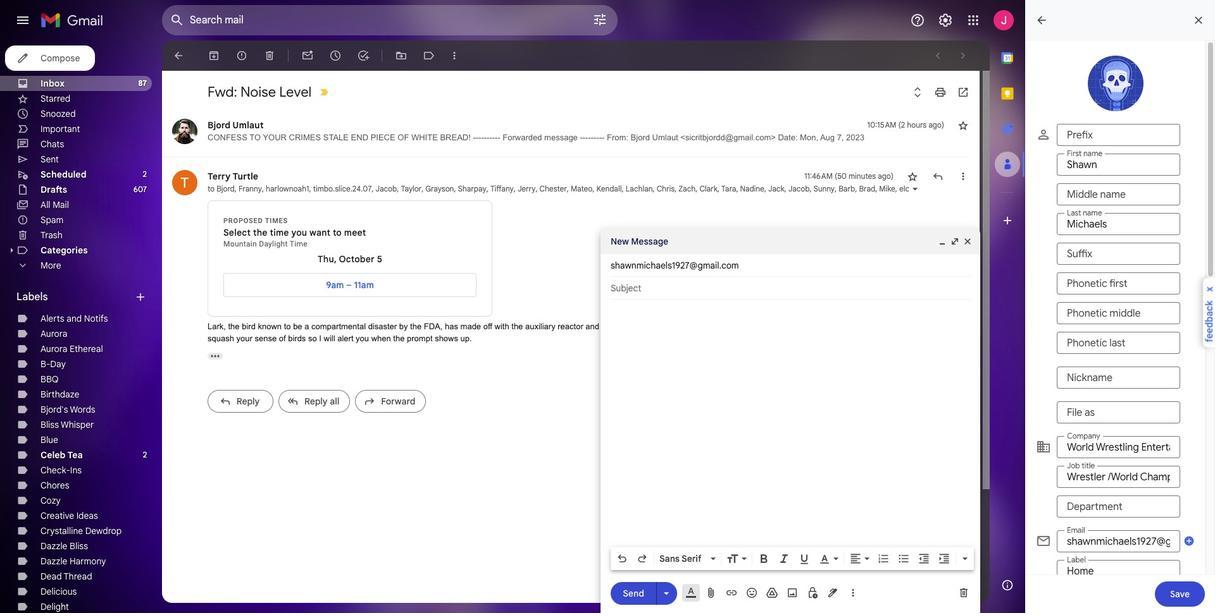 Task type: locate. For each thing, give the bounding box(es) containing it.
2 for scheduled
[[143, 170, 147, 179]]

0 horizontal spatial to
[[208, 184, 215, 194]]

0 vertical spatial you
[[291, 227, 307, 239]]

by
[[399, 322, 408, 331]]

2 , from the left
[[262, 184, 264, 194]]

the right 'week.'
[[735, 322, 749, 331]]

bjord up confess
[[208, 120, 230, 131]]

lark,
[[208, 322, 226, 331]]

bliss up blue link
[[41, 420, 59, 431]]

delight link
[[41, 602, 69, 613]]

snooze image
[[329, 49, 342, 62]]

1 horizontal spatial the
[[912, 322, 926, 331]]

dialog
[[601, 229, 980, 614]]

list containing bjord umlaut
[[162, 106, 1215, 424]]

0 horizontal spatial will
[[324, 334, 335, 344]]

kendall
[[596, 184, 622, 194]]

1 aurora from the top
[[41, 328, 67, 340]]

ideas
[[76, 511, 98, 522]]

10 , from the left
[[536, 184, 538, 194]]

send button
[[611, 583, 656, 605]]

insert link ‪(⌘k)‬ image
[[725, 587, 738, 600]]

be left inoperable
[[790, 322, 799, 331]]

11:46 am (50 minutes ago) cell
[[804, 170, 894, 183]]

and left power
[[586, 322, 599, 331]]

insert signature image
[[826, 587, 839, 600]]

mail
[[53, 199, 69, 211]]

aurora ethereal
[[41, 344, 103, 355]]

to down terry
[[208, 184, 215, 194]]

you up time in the top of the page
[[291, 227, 307, 239]]

Not starred checkbox
[[906, 170, 919, 183]]

14 - from the left
[[588, 133, 591, 142]]

7 , from the left
[[454, 184, 456, 194]]

aurora for aurora link
[[41, 328, 67, 340]]

11 , from the left
[[567, 184, 569, 194]]

Search mail text field
[[190, 14, 557, 27]]

12 , from the left
[[593, 184, 595, 194]]

aurora for aurora ethereal
[[41, 344, 67, 355]]

18 - from the left
[[599, 133, 602, 142]]

send
[[623, 588, 644, 600]]

4 , from the left
[[372, 184, 374, 194]]

0 vertical spatial aurora
[[41, 328, 67, 340]]

dazzle
[[41, 541, 67, 552], [41, 556, 67, 568]]

dazzle bliss
[[41, 541, 88, 552]]

your
[[236, 334, 252, 344]]

sans serif
[[659, 554, 701, 565]]

show details image
[[911, 185, 919, 193]]

6 - from the left
[[487, 133, 489, 142]]

None search field
[[162, 5, 618, 35]]

harmony
[[70, 556, 106, 568]]

20 , from the left
[[784, 184, 786, 194]]

harlownoah1
[[266, 184, 309, 194]]

28 , from the left
[[1015, 184, 1019, 194]]

dead thread link
[[41, 571, 92, 583]]

Message Body text field
[[611, 306, 970, 544]]

the up daylight
[[253, 227, 267, 239]]

13 - from the left
[[585, 133, 588, 142]]

reply all
[[304, 396, 339, 407]]

0 horizontal spatial umlaut
[[232, 120, 264, 131]]

reply down your
[[236, 396, 260, 407]]

8 - from the left
[[492, 133, 495, 142]]

1 horizontal spatial ago)
[[928, 120, 944, 130]]

Subject field
[[611, 282, 970, 295]]

Not starred checkbox
[[957, 119, 970, 132]]

next
[[693, 322, 709, 331]]

discard draft ‪(⌘⇧d)‬ image
[[957, 587, 970, 600]]

thu,
[[318, 254, 337, 265]]

so
[[308, 334, 317, 344]]

important link
[[41, 123, 80, 135]]

1 horizontal spatial umlaut
[[652, 133, 678, 142]]

35 , from the left
[[1212, 184, 1215, 194]]

9am – 11am button
[[229, 274, 471, 297]]

18 , from the left
[[736, 184, 738, 194]]

shows up.
[[435, 334, 472, 344]]

terry
[[208, 171, 231, 182]]

0 vertical spatial 2
[[143, 170, 147, 179]]

1 vertical spatial bliss
[[70, 541, 88, 552]]

mike
[[879, 184, 895, 194]]

aurora down aurora link
[[41, 344, 67, 355]]

zach
[[679, 184, 696, 194]]

will right ladder
[[776, 322, 788, 331]]

19 - from the left
[[602, 133, 605, 142]]

insert files using drive image
[[766, 587, 778, 600]]

tiffany
[[490, 184, 514, 194]]

brad
[[859, 184, 875, 194]]

2 aurora from the top
[[41, 344, 67, 355]]

2 dazzle from the top
[[41, 556, 67, 568]]

bjord right from:
[[631, 133, 650, 142]]

0 vertical spatial umlaut
[[232, 120, 264, 131]]

to bjord , franny , harlownoah1 , timbo.slice.24.07 , jacob , taylor , grayson , sharpay , tiffany , jerry , chester , mateo , kendall , lachlan , chris , zach , clark , tara , nadine , jack , jacob , sunny , barb , brad , mike , eloisevaniann
[[208, 184, 946, 194]]

the inside the proposed times select the time you want to meet mountain daylight time
[[253, 227, 267, 239]]

movies
[[929, 322, 955, 331]]

27 , from the left
[[1001, 184, 1005, 194]]

inbox
[[41, 78, 65, 89]]

scheduled link
[[41, 169, 86, 180]]

1 horizontal spatial jacob
[[788, 184, 810, 194]]

5 , from the left
[[397, 184, 399, 194]]

1 vertical spatial 2
[[143, 451, 147, 460]]

reply for reply all
[[304, 396, 328, 407]]

bbq
[[41, 374, 59, 385]]

will right i
[[324, 334, 335, 344]]

more image
[[448, 49, 461, 62]]

1 vertical spatial bjord
[[631, 133, 650, 142]]

indent less ‪(⌘[)‬ image
[[918, 553, 930, 566]]

formatting options toolbar
[[611, 548, 974, 571]]

you inside the proposed times select the time you want to meet mountain daylight time
[[291, 227, 307, 239]]

main menu image
[[15, 13, 30, 28]]

b-day
[[41, 359, 66, 370]]

archive image
[[208, 49, 220, 62]]

bold ‪(⌘b)‬ image
[[757, 553, 770, 566]]

and down labels heading
[[67, 313, 82, 325]]

0 horizontal spatial ago)
[[878, 171, 894, 181]]

0 horizontal spatial be
[[293, 322, 302, 331]]

1 horizontal spatial you
[[356, 334, 369, 344]]

bjord down terry
[[217, 184, 235, 194]]

inoperable
[[802, 322, 840, 331]]

the
[[735, 322, 749, 331], [912, 322, 926, 331]]

0 vertical spatial dazzle
[[41, 541, 67, 552]]

2 reply from the left
[[304, 396, 328, 407]]

0 horizontal spatial jacob
[[376, 184, 397, 194]]

dazzle up dead
[[41, 556, 67, 568]]

categories link
[[41, 245, 88, 256]]

mountain
[[223, 240, 257, 249]]

10:15 am (2 hours ago) cell
[[867, 119, 944, 132]]

1 horizontal spatial bliss
[[70, 541, 88, 552]]

sent
[[41, 154, 59, 165]]

1 dazzle from the top
[[41, 541, 67, 552]]

1 be from the left
[[293, 322, 302, 331]]

minimize image
[[937, 237, 947, 247]]

ago) up mike
[[878, 171, 894, 181]]

jacob right jack
[[788, 184, 810, 194]]

aurora link
[[41, 328, 67, 340]]

the right notice.
[[912, 322, 926, 331]]

1 2 from the top
[[143, 170, 147, 179]]

0 vertical spatial ago)
[[928, 120, 944, 130]]

prompt
[[407, 334, 433, 344]]

good
[[654, 322, 674, 331]]

chester
[[540, 184, 567, 194]]

notice.
[[886, 322, 910, 331]]

delicious link
[[41, 587, 77, 598]]

5
[[377, 254, 382, 265]]

2 horizontal spatial to
[[333, 227, 342, 239]]

proposed
[[223, 217, 263, 225]]

the
[[253, 227, 267, 239], [228, 322, 240, 331], [410, 322, 422, 331], [511, 322, 523, 331], [393, 334, 405, 344]]

aurora down alerts
[[41, 328, 67, 340]]

will right movies
[[957, 322, 968, 331]]

2 vertical spatial to
[[284, 322, 291, 331]]

2 for celeb tea
[[143, 451, 147, 460]]

8 , from the left
[[486, 184, 488, 194]]

jacob left taylor
[[376, 184, 397, 194]]

aurora
[[41, 328, 67, 340], [41, 344, 67, 355]]

ago) right the hours
[[928, 120, 944, 130]]

2 2 from the top
[[143, 451, 147, 460]]

bliss down the 'crystalline dewdrop'
[[70, 541, 88, 552]]

labels heading
[[16, 291, 134, 304]]

barb
[[839, 184, 855, 194]]

lachlan
[[626, 184, 653, 194]]

search mail image
[[166, 9, 189, 32]]

to up of
[[284, 322, 291, 331]]

0 vertical spatial bliss
[[41, 420, 59, 431]]

21 , from the left
[[810, 184, 812, 194]]

dazzle down crystalline
[[41, 541, 67, 552]]

0 horizontal spatial and
[[67, 313, 82, 325]]

ago) inside 10:15 am (2 hours ago) cell
[[928, 120, 944, 130]]

you right the alert
[[356, 334, 369, 344]]

25 , from the left
[[895, 184, 897, 194]]

ago) for 10:15 am (2 hours ago)
[[928, 120, 944, 130]]

umlaut up to
[[232, 120, 264, 131]]

creative ideas
[[41, 511, 98, 522]]

starred link
[[41, 93, 70, 104]]

9am – 11am
[[326, 280, 374, 291]]

0 horizontal spatial you
[[291, 227, 307, 239]]

1 vertical spatial you
[[356, 334, 369, 344]]

time
[[270, 227, 289, 239]]

0 horizontal spatial the
[[735, 322, 749, 331]]

1 vertical spatial to
[[333, 227, 342, 239]]

drafts link
[[41, 184, 67, 196]]

more button
[[0, 258, 152, 273]]

22 , from the left
[[835, 184, 837, 194]]

to right want
[[333, 227, 342, 239]]

and inside labels navigation
[[67, 313, 82, 325]]

0 horizontal spatial bliss
[[41, 420, 59, 431]]

1 vertical spatial dazzle
[[41, 556, 67, 568]]

will
[[776, 322, 788, 331], [957, 322, 968, 331], [324, 334, 335, 344]]

(50
[[835, 171, 847, 181]]

be left a
[[293, 322, 302, 331]]

reply
[[236, 396, 260, 407], [304, 396, 328, 407]]

dewdrop
[[85, 526, 122, 537]]

attach files image
[[705, 587, 718, 600]]

spam
[[41, 215, 63, 226]]

bjord umlaut
[[208, 120, 264, 131]]

0 horizontal spatial reply
[[236, 396, 260, 407]]

check-ins link
[[41, 465, 82, 477]]

13 , from the left
[[622, 184, 624, 194]]

franny
[[239, 184, 262, 194]]

1 - from the left
[[473, 133, 476, 142]]

bliss whisper
[[41, 420, 94, 431]]

report spam image
[[235, 49, 248, 62]]

nadine
[[740, 184, 764, 194]]

jacob
[[376, 184, 397, 194], [788, 184, 810, 194]]

reply left all
[[304, 396, 328, 407]]

check-ins
[[41, 465, 82, 477]]

1 horizontal spatial be
[[790, 322, 799, 331]]

redo ‪(⌘y)‬ image
[[636, 553, 649, 566]]

list
[[162, 106, 1215, 424]]

ago) inside 11:46 am (50 minutes ago) cell
[[878, 171, 894, 181]]

1 horizontal spatial to
[[284, 322, 291, 331]]

chores link
[[41, 480, 69, 492]]

you inside the lark, the bird known to be a compartmental disaster by the fda, has made off with the auxiliary reactor and power supply. good luck next week. the ladder will be inoperable until further notice. the movies will squash your sense of birds so i will alert you when the prompt shows up.
[[356, 334, 369, 344]]

more send options image
[[660, 588, 673, 600]]

more
[[41, 260, 61, 271]]

1 reply from the left
[[236, 396, 260, 407]]

umlaut right from:
[[652, 133, 678, 142]]

alerts and notifs link
[[41, 313, 108, 325]]

delight
[[41, 602, 69, 613]]

tab list
[[990, 41, 1025, 568]]

0 vertical spatial to
[[208, 184, 215, 194]]

6 , from the left
[[422, 184, 424, 194]]

bjord
[[208, 120, 230, 131], [631, 133, 650, 142], [217, 184, 235, 194]]

move to image
[[395, 49, 408, 62]]

1 vertical spatial ago)
[[878, 171, 894, 181]]

umlaut
[[232, 120, 264, 131], [652, 133, 678, 142]]

be
[[293, 322, 302, 331], [790, 322, 799, 331]]

all
[[41, 199, 50, 211]]

32 , from the left
[[1130, 184, 1134, 194]]

–
[[346, 280, 352, 291]]

2 be from the left
[[790, 322, 799, 331]]

16 - from the left
[[594, 133, 596, 142]]

delicious
[[41, 587, 77, 598]]

undo ‪(⌘z)‬ image
[[616, 553, 628, 566]]

sent link
[[41, 154, 59, 165]]

11:46 am (50 minutes ago)
[[804, 171, 894, 181]]

inbox link
[[41, 78, 65, 89]]

1 vertical spatial aurora
[[41, 344, 67, 355]]

reply for reply
[[236, 396, 260, 407]]

1 horizontal spatial reply
[[304, 396, 328, 407]]

1 horizontal spatial and
[[586, 322, 599, 331]]

bread!
[[440, 133, 471, 142]]



Task type: vqa. For each thing, say whether or not it's contained in the screenshot.
'goalkeeper,'
no



Task type: describe. For each thing, give the bounding box(es) containing it.
power
[[602, 322, 624, 331]]

timbo.slice.24.07
[[313, 184, 372, 194]]

gmail image
[[41, 8, 109, 33]]

bliss whisper link
[[41, 420, 94, 431]]

19 , from the left
[[764, 184, 766, 194]]

not starred image
[[906, 170, 919, 183]]

birds
[[288, 334, 306, 344]]

dead
[[41, 571, 62, 583]]

b-
[[41, 359, 50, 370]]

ins
[[70, 465, 82, 477]]

2 vertical spatial bjord
[[217, 184, 235, 194]]

11:46 am
[[804, 171, 833, 181]]

select
[[223, 227, 251, 239]]

tara
[[721, 184, 736, 194]]

back to inbox image
[[172, 49, 185, 62]]

labels image
[[423, 49, 435, 62]]

dazzle for dazzle harmony
[[41, 556, 67, 568]]

scheduled
[[41, 169, 86, 180]]

1 vertical spatial umlaut
[[652, 133, 678, 142]]

the right by
[[410, 322, 422, 331]]

message
[[544, 133, 578, 142]]

31 , from the left
[[1101, 184, 1105, 194]]

meet
[[344, 227, 366, 239]]

hours
[[907, 120, 927, 130]]

serif
[[682, 554, 701, 565]]

off
[[483, 322, 492, 331]]

more options image
[[849, 587, 857, 600]]

alerts
[[41, 313, 64, 325]]

bjord's words link
[[41, 404, 95, 416]]

a
[[305, 322, 309, 331]]

luck
[[676, 322, 691, 331]]

34 , from the left
[[1168, 184, 1172, 194]]

29 , from the left
[[1032, 184, 1035, 194]]

add to tasks image
[[357, 49, 370, 62]]

fda,
[[424, 322, 443, 331]]

end
[[351, 133, 368, 142]]

bulleted list ‪(⌘⇧8)‬ image
[[897, 553, 910, 566]]

side panel section
[[990, 41, 1025, 604]]

9 - from the left
[[495, 133, 498, 142]]

to inside the proposed times select the time you want to meet mountain daylight time
[[333, 227, 342, 239]]

26 , from the left
[[979, 184, 983, 194]]

17 - from the left
[[596, 133, 599, 142]]

the left bird
[[228, 322, 240, 331]]

14 , from the left
[[653, 184, 655, 194]]

thu, october 5
[[318, 254, 382, 265]]

cozy
[[41, 496, 61, 507]]

9 , from the left
[[514, 184, 516, 194]]

insert photo image
[[786, 587, 799, 600]]

the down by
[[393, 334, 405, 344]]

spam link
[[41, 215, 63, 226]]

10 - from the left
[[498, 133, 500, 142]]

87
[[138, 78, 147, 88]]

to inside the lark, the bird known to be a compartmental disaster by the fda, has made off with the auxiliary reactor and power supply. good luck next week. the ladder will be inoperable until further notice. the movies will squash your sense of birds so i will alert you when the prompt shows up.
[[284, 322, 291, 331]]

not starred image
[[957, 119, 970, 132]]

italic ‪(⌘i)‬ image
[[778, 553, 790, 566]]

dazzle harmony link
[[41, 556, 106, 568]]

10:15 am (2 hours ago)
[[867, 120, 944, 130]]

squash
[[208, 334, 234, 344]]

2023
[[846, 133, 864, 142]]

aurora ethereal link
[[41, 344, 103, 355]]

sharpay
[[458, 184, 486, 194]]

when
[[371, 334, 391, 344]]

3 - from the left
[[478, 133, 481, 142]]

advanced search options image
[[587, 7, 613, 32]]

insert emoji ‪(⌘⇧2)‬ image
[[745, 587, 758, 600]]

categories
[[41, 245, 88, 256]]

indent more ‪(⌘])‬ image
[[938, 553, 951, 566]]

taylor
[[401, 184, 422, 194]]

grayson
[[425, 184, 454, 194]]

celeb tea link
[[41, 450, 83, 461]]

want
[[310, 227, 330, 239]]

mon,
[[800, 133, 818, 142]]

and inside the lark, the bird known to be a compartmental disaster by the fda, has made off with the auxiliary reactor and power supply. good luck next week. the ladder will be inoperable until further notice. the movies will squash your sense of birds so i will alert you when the prompt shows up.
[[586, 322, 599, 331]]

23 , from the left
[[855, 184, 857, 194]]

12 - from the left
[[583, 133, 585, 142]]

underline ‪(⌘u)‬ image
[[798, 554, 811, 566]]

settings image
[[938, 13, 953, 28]]

starred
[[41, 93, 70, 104]]

toggle confidential mode image
[[806, 587, 819, 600]]

show trimmed content image
[[208, 353, 223, 360]]

b-day link
[[41, 359, 66, 370]]

11 - from the left
[[580, 133, 583, 142]]

30 , from the left
[[1080, 184, 1084, 194]]

2 the from the left
[[912, 322, 926, 331]]

cozy link
[[41, 496, 61, 507]]

dazzle for dazzle bliss
[[41, 541, 67, 552]]

snoozed link
[[41, 108, 76, 120]]

trash
[[41, 230, 63, 241]]

24 , from the left
[[875, 184, 877, 194]]

creative ideas link
[[41, 511, 98, 522]]

minutes
[[849, 171, 876, 181]]

bird
[[242, 322, 256, 331]]

0 vertical spatial bjord
[[208, 120, 230, 131]]

reply all link
[[278, 390, 350, 413]]

16 , from the left
[[696, 184, 698, 194]]

fwd: noise level
[[208, 84, 312, 101]]

birthdaze link
[[41, 389, 79, 401]]

sense
[[255, 334, 277, 344]]

alert
[[337, 334, 353, 344]]

2 jacob from the left
[[788, 184, 810, 194]]

your
[[263, 133, 287, 142]]

more formatting options image
[[959, 553, 971, 566]]

clark
[[700, 184, 717, 194]]

2 - from the left
[[476, 133, 478, 142]]

2 horizontal spatial will
[[957, 322, 968, 331]]

1 the from the left
[[735, 322, 749, 331]]

15 , from the left
[[675, 184, 677, 194]]

1 jacob from the left
[[376, 184, 397, 194]]

fwd:
[[208, 84, 237, 101]]

33 , from the left
[[1147, 184, 1151, 194]]

dazzle bliss link
[[41, 541, 88, 552]]

to
[[249, 133, 261, 142]]

labels navigation
[[0, 41, 162, 614]]

15 - from the left
[[591, 133, 594, 142]]

sans
[[659, 554, 680, 565]]

from:
[[607, 133, 628, 142]]

sans serif option
[[657, 553, 708, 566]]

all mail
[[41, 199, 69, 211]]

has
[[445, 322, 458, 331]]

7,
[[837, 133, 844, 142]]

17 , from the left
[[717, 184, 719, 194]]

week.
[[711, 322, 733, 331]]

the right with
[[511, 322, 523, 331]]

4 - from the left
[[481, 133, 484, 142]]

1 horizontal spatial will
[[776, 322, 788, 331]]

ago) for 11:46 am (50 minutes ago)
[[878, 171, 894, 181]]

delete image
[[263, 49, 276, 62]]

1 , from the left
[[235, 184, 237, 194]]

11am
[[354, 280, 374, 291]]

celeb
[[41, 450, 65, 461]]

confess
[[208, 133, 247, 142]]

jerry
[[518, 184, 536, 194]]

pop out image
[[950, 237, 960, 247]]

until
[[842, 322, 857, 331]]

further
[[860, 322, 883, 331]]

words
[[70, 404, 95, 416]]

3 , from the left
[[309, 184, 311, 194]]

5 - from the left
[[484, 133, 487, 142]]

close image
[[963, 237, 973, 247]]

forward
[[381, 396, 415, 407]]

7 - from the left
[[489, 133, 492, 142]]

mateo
[[571, 184, 593, 194]]

607
[[134, 185, 147, 194]]

tea
[[67, 450, 83, 461]]

bjord's words
[[41, 404, 95, 416]]

numbered list ‪(⌘⇧7)‬ image
[[877, 553, 890, 566]]

made
[[460, 322, 481, 331]]

support image
[[910, 13, 925, 28]]

whisper
[[61, 420, 94, 431]]

dazzle harmony
[[41, 556, 106, 568]]

auxiliary reactor
[[525, 322, 583, 331]]

dialog containing sans serif
[[601, 229, 980, 614]]

white
[[411, 133, 438, 142]]



